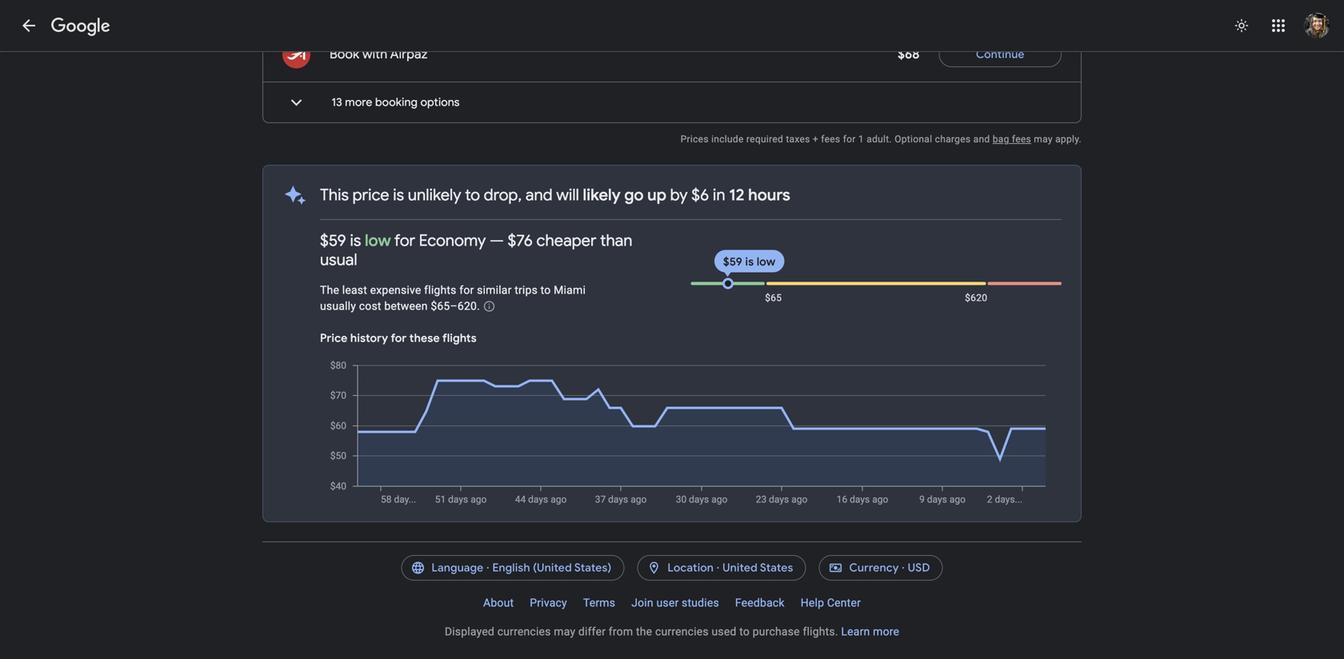 Task type: locate. For each thing, give the bounding box(es) containing it.
flights inside the least expensive flights for similar trips to miami usually cost between $65–620.
[[424, 284, 457, 297]]

location
[[668, 561, 714, 575]]

language
[[432, 561, 484, 575]]

$59 is low up $65
[[723, 255, 776, 269]]

$59 is low
[[320, 231, 391, 251], [723, 255, 776, 269]]

more
[[345, 95, 372, 110], [873, 625, 899, 639]]

1 vertical spatial is
[[350, 231, 361, 251]]

2 horizontal spatial is
[[745, 255, 754, 269]]

the
[[636, 625, 652, 639]]

similar
[[477, 284, 512, 297]]

for
[[843, 134, 856, 145], [394, 231, 415, 251], [459, 284, 474, 297], [391, 331, 407, 346]]

price
[[353, 185, 389, 205]]

currencies down join user studies link
[[655, 625, 709, 639]]

low
[[365, 231, 391, 251], [757, 255, 776, 269]]

low right the usual
[[365, 231, 391, 251]]

0 horizontal spatial more
[[345, 95, 372, 110]]

flights down $65–620.
[[443, 331, 477, 346]]

united
[[723, 561, 758, 575]]

hours
[[748, 185, 790, 205]]

continue
[[976, 47, 1025, 62]]

price history graph application
[[318, 359, 1062, 506]]

more right 13 in the top of the page
[[345, 95, 372, 110]]

economy
[[419, 231, 486, 251]]

1 vertical spatial flights
[[443, 331, 477, 346]]

join user studies link
[[623, 591, 727, 616]]

for left the 1
[[843, 134, 856, 145]]

1 vertical spatial more
[[873, 625, 899, 639]]

currency
[[849, 561, 899, 575]]

$59 down this
[[320, 231, 346, 251]]

1 horizontal spatial $59
[[723, 255, 742, 269]]

is
[[393, 185, 404, 205], [350, 231, 361, 251], [745, 255, 754, 269]]

history
[[350, 331, 388, 346]]

fees right +
[[821, 134, 840, 145]]

usd
[[908, 561, 930, 575]]

0 vertical spatial more
[[345, 95, 372, 110]]

currencies
[[497, 625, 551, 639], [655, 625, 709, 639]]

cheaper
[[537, 231, 596, 251]]

to
[[465, 185, 480, 205], [541, 284, 551, 297], [739, 625, 750, 639]]

usually
[[320, 300, 356, 313]]

1 horizontal spatial to
[[541, 284, 551, 297]]

1 horizontal spatial may
[[1034, 134, 1053, 145]]

prices include required taxes + fees for 1 adult. optional charges and bag fees may apply.
[[681, 134, 1082, 145]]

bag
[[993, 134, 1009, 145]]

0 horizontal spatial $59 is low
[[320, 231, 391, 251]]

0 horizontal spatial currencies
[[497, 625, 551, 639]]

help center link
[[793, 591, 869, 616]]

1 horizontal spatial fees
[[1012, 134, 1031, 145]]

0 vertical spatial $59 is low
[[320, 231, 391, 251]]

than
[[600, 231, 633, 251]]

to right the 'trips'
[[541, 284, 551, 297]]

about link
[[475, 591, 522, 616]]

$65
[[765, 293, 782, 304]]

2 vertical spatial to
[[739, 625, 750, 639]]

low up $65
[[757, 255, 776, 269]]

1 vertical spatial low
[[757, 255, 776, 269]]

$59 down 12
[[723, 255, 742, 269]]

least
[[342, 284, 367, 297]]

0 horizontal spatial $59
[[320, 231, 346, 251]]

may left apply.
[[1034, 134, 1053, 145]]

0 vertical spatial may
[[1034, 134, 1053, 145]]

2 fees from the left
[[1012, 134, 1031, 145]]

flights
[[424, 284, 457, 297], [443, 331, 477, 346]]

user
[[656, 597, 679, 610]]

go
[[624, 185, 644, 205]]

2 horizontal spatial to
[[739, 625, 750, 639]]

$59 is low down price
[[320, 231, 391, 251]]

may left differ at the bottom left
[[554, 625, 575, 639]]

learn
[[841, 625, 870, 639]]

to right 'used' at the bottom of the page
[[739, 625, 750, 639]]

to left drop,
[[465, 185, 480, 205]]

0 horizontal spatial may
[[554, 625, 575, 639]]

price
[[320, 331, 348, 346]]

for left economy
[[394, 231, 415, 251]]

$620
[[965, 293, 988, 304]]

and
[[973, 134, 990, 145], [526, 185, 553, 205]]

go back image
[[19, 16, 38, 35]]

0 horizontal spatial and
[[526, 185, 553, 205]]

1 horizontal spatial more
[[873, 625, 899, 639]]

displayed currencies may differ from the currencies used to purchase flights. learn more
[[445, 625, 899, 639]]

1 vertical spatial $59
[[723, 255, 742, 269]]

options
[[421, 95, 460, 110]]

join user studies
[[631, 597, 719, 610]]

1 vertical spatial to
[[541, 284, 551, 297]]

1 vertical spatial $59 is low
[[723, 255, 776, 269]]

1 vertical spatial and
[[526, 185, 553, 205]]

1 horizontal spatial low
[[757, 255, 776, 269]]

0 vertical spatial flights
[[424, 284, 457, 297]]

68 US dollars text field
[[898, 46, 920, 63]]

1
[[858, 134, 864, 145]]

more right learn
[[873, 625, 899, 639]]

prices
[[681, 134, 709, 145]]

1 vertical spatial may
[[554, 625, 575, 639]]

13 more booking options image
[[277, 83, 316, 122]]

is right price
[[393, 185, 404, 205]]

1 horizontal spatial and
[[973, 134, 990, 145]]

fees right bag
[[1012, 134, 1031, 145]]

studies
[[682, 597, 719, 610]]

feedback
[[735, 597, 785, 610]]

0 horizontal spatial low
[[365, 231, 391, 251]]

0 horizontal spatial to
[[465, 185, 480, 205]]

currencies down "privacy" link
[[497, 625, 551, 639]]

and left the will
[[526, 185, 553, 205]]

price history for these flights
[[320, 331, 477, 346]]

between
[[384, 300, 428, 313]]

privacy
[[530, 597, 567, 610]]

the
[[320, 284, 339, 297]]

about
[[483, 597, 514, 610]]

for up $65–620.
[[459, 284, 474, 297]]

center
[[827, 597, 861, 610]]

will
[[556, 185, 579, 205]]

united states
[[723, 561, 793, 575]]

$59
[[320, 231, 346, 251], [723, 255, 742, 269]]

13 more booking options
[[332, 95, 460, 110]]

0 vertical spatial is
[[393, 185, 404, 205]]

fees
[[821, 134, 840, 145], [1012, 134, 1031, 145]]

1 horizontal spatial currencies
[[655, 625, 709, 639]]

is down hours
[[745, 255, 754, 269]]

flights up $65–620.
[[424, 284, 457, 297]]

is down price
[[350, 231, 361, 251]]

0 vertical spatial low
[[365, 231, 391, 251]]

and left bag
[[973, 134, 990, 145]]

0 horizontal spatial fees
[[821, 134, 840, 145]]

price history graph image
[[318, 359, 1062, 506]]

in
[[713, 185, 725, 205]]

charges
[[935, 134, 971, 145]]



Task type: vqa. For each thing, say whether or not it's contained in the screenshot.
search box
no



Task type: describe. For each thing, give the bounding box(es) containing it.
purchase
[[753, 625, 800, 639]]

$6
[[692, 185, 709, 205]]

expensive
[[370, 284, 421, 297]]

help
[[801, 597, 824, 610]]

1 horizontal spatial is
[[393, 185, 404, 205]]

—
[[490, 231, 504, 251]]

differ
[[578, 625, 606, 639]]

displayed
[[445, 625, 494, 639]]

required
[[746, 134, 783, 145]]

unlikely
[[408, 185, 461, 205]]

for inside the least expensive flights for similar trips to miami usually cost between $65–620.
[[459, 284, 474, 297]]

continue button
[[939, 35, 1062, 74]]

2 currencies from the left
[[655, 625, 709, 639]]

by
[[670, 185, 688, 205]]

1 currencies from the left
[[497, 625, 551, 639]]

feedback link
[[727, 591, 793, 616]]

this
[[320, 185, 349, 205]]

$76
[[508, 231, 533, 251]]

terms
[[583, 597, 615, 610]]

1 horizontal spatial $59 is low
[[723, 255, 776, 269]]

states)
[[574, 561, 612, 575]]

for inside the for economy — $76 cheaper than usual
[[394, 231, 415, 251]]

0 vertical spatial to
[[465, 185, 480, 205]]

from
[[609, 625, 633, 639]]

cost
[[359, 300, 381, 313]]

up
[[647, 185, 667, 205]]

these
[[409, 331, 440, 346]]

join
[[631, 597, 654, 610]]

likely
[[583, 185, 621, 205]]

english (united states)
[[492, 561, 612, 575]]

$68
[[898, 46, 920, 63]]

optional
[[895, 134, 932, 145]]

book with airpaz
[[330, 46, 428, 63]]

with
[[362, 46, 388, 63]]

english
[[492, 561, 530, 575]]

2 vertical spatial is
[[745, 255, 754, 269]]

0 horizontal spatial is
[[350, 231, 361, 251]]

trips
[[515, 284, 538, 297]]

13
[[332, 95, 342, 110]]

used
[[712, 625, 737, 639]]

bag fees button
[[993, 134, 1031, 145]]

12
[[729, 185, 744, 205]]

drop,
[[484, 185, 522, 205]]

learn more link
[[841, 625, 899, 639]]

taxes
[[786, 134, 810, 145]]

0 vertical spatial $59
[[320, 231, 346, 251]]

for economy — $76 cheaper than usual
[[320, 231, 633, 270]]

privacy link
[[522, 591, 575, 616]]

booking
[[375, 95, 418, 110]]

(united
[[533, 561, 572, 575]]

the least expensive flights for similar trips to miami usually cost between $65–620.
[[320, 284, 586, 313]]

1 fees from the left
[[821, 134, 840, 145]]

apply.
[[1055, 134, 1082, 145]]

usual
[[320, 250, 357, 270]]

$65–620.
[[431, 300, 480, 313]]

0 vertical spatial and
[[973, 134, 990, 145]]

+
[[813, 134, 819, 145]]

for left these
[[391, 331, 407, 346]]

this price is unlikely to drop, and will likely go up by $6 in 12 hours
[[320, 185, 790, 205]]

learn more about price insights image
[[483, 300, 496, 313]]

book
[[330, 46, 359, 63]]

to inside the least expensive flights for similar trips to miami usually cost between $65–620.
[[541, 284, 551, 297]]

help center
[[801, 597, 861, 610]]

change appearance image
[[1223, 6, 1261, 45]]

include
[[711, 134, 744, 145]]

flights.
[[803, 625, 838, 639]]

terms link
[[575, 591, 623, 616]]

miami
[[554, 284, 586, 297]]

adult.
[[867, 134, 892, 145]]

states
[[760, 561, 793, 575]]

airpaz
[[390, 46, 428, 63]]



